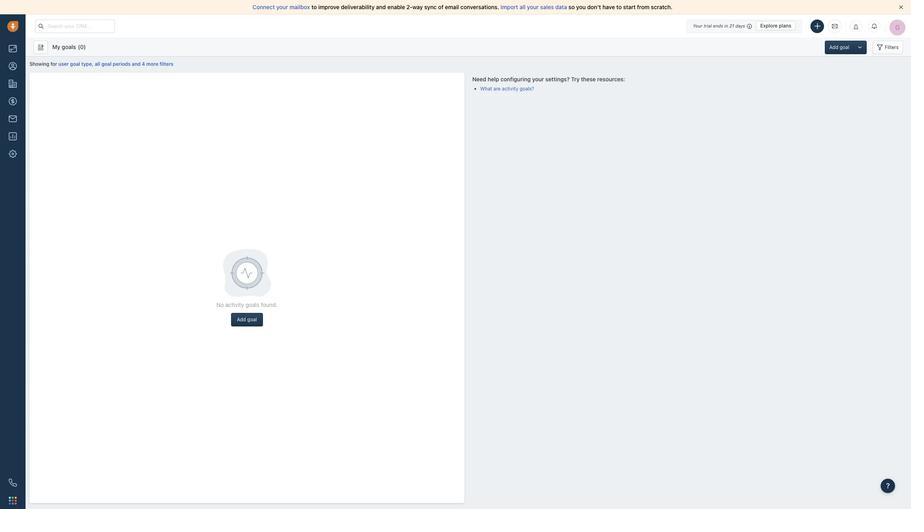 Task type: describe. For each thing, give the bounding box(es) containing it.
21
[[730, 23, 734, 28]]

your trial ends in 21 days
[[693, 23, 745, 28]]

1 horizontal spatial all
[[520, 4, 526, 10]]

in
[[725, 23, 728, 28]]

from
[[637, 4, 650, 10]]

1 horizontal spatial add goal
[[829, 44, 849, 50]]

of
[[438, 4, 444, 10]]

2 to from the left
[[616, 4, 622, 10]]

need help configuring your settings? try these resources: what are activity goals?
[[472, 76, 625, 92]]

what
[[480, 86, 492, 92]]

improve
[[318, 4, 339, 10]]

phone image
[[9, 479, 17, 487]]

goals?
[[520, 86, 534, 92]]

no activity goals found.
[[217, 302, 277, 309]]

1 vertical spatial goals
[[246, 302, 259, 309]]

my goals ( 0 )
[[52, 43, 86, 50]]

connect
[[253, 4, 275, 10]]

scratch.
[[651, 4, 673, 10]]

phone element
[[5, 475, 21, 491]]

1 to from the left
[[312, 4, 317, 10]]

freshworks switcher image
[[9, 497, 17, 505]]

activity inside need help configuring your settings? try these resources: what are activity goals?
[[502, 86, 518, 92]]

your
[[693, 23, 703, 28]]

add for the add goal button to the top
[[829, 44, 838, 50]]

resources:
[[597, 76, 625, 82]]

you
[[576, 4, 586, 10]]

your left "sales"
[[527, 4, 539, 10]]

your inside need help configuring your settings? try these resources: what are activity goals?
[[532, 76, 544, 82]]

add for left the add goal button
[[237, 317, 246, 323]]

type,
[[81, 61, 93, 67]]

0 vertical spatial and
[[376, 4, 386, 10]]

need
[[472, 76, 486, 82]]

enable
[[387, 4, 405, 10]]

0 horizontal spatial all
[[95, 61, 100, 67]]

conversations.
[[461, 4, 499, 10]]

0 horizontal spatial activity
[[225, 302, 244, 309]]

(
[[78, 43, 80, 50]]

import all your sales data link
[[501, 4, 569, 10]]

these
[[581, 76, 596, 82]]

sync
[[424, 4, 437, 10]]

have
[[603, 4, 615, 10]]

)
[[84, 43, 86, 50]]

filters
[[885, 44, 899, 50]]

1 vertical spatial and
[[132, 61, 141, 67]]

1 vertical spatial add goal
[[237, 317, 257, 323]]

help
[[488, 76, 499, 82]]

days
[[736, 23, 745, 28]]

0 vertical spatial add goal button
[[825, 41, 853, 54]]



Task type: vqa. For each thing, say whether or not it's contained in the screenshot.
the the inside bring your meetings into the crm connect video conferencing + calendar
no



Task type: locate. For each thing, give the bounding box(es) containing it.
explore plans link
[[756, 21, 796, 31]]

0 horizontal spatial and
[[132, 61, 141, 67]]

connect your mailbox to improve deliverability and enable 2-way sync of email conversations. import all your sales data so you don't have to start from scratch.
[[253, 4, 673, 10]]

1 horizontal spatial add goal button
[[825, 41, 853, 54]]

way
[[412, 4, 423, 10]]

0 vertical spatial all
[[520, 4, 526, 10]]

explore plans
[[760, 23, 791, 29]]

all right type,
[[95, 61, 100, 67]]

add goal down email image
[[829, 44, 849, 50]]

connect your mailbox link
[[253, 4, 312, 10]]

2-
[[407, 4, 412, 10]]

0 vertical spatial add
[[829, 44, 838, 50]]

and left enable
[[376, 4, 386, 10]]

and left 4
[[132, 61, 141, 67]]

add goal down 'no activity goals found.'
[[237, 317, 257, 323]]

ends
[[713, 23, 723, 28]]

close image
[[899, 5, 903, 9]]

1 horizontal spatial add
[[829, 44, 838, 50]]

0 vertical spatial activity
[[502, 86, 518, 92]]

activity
[[502, 86, 518, 92], [225, 302, 244, 309]]

start
[[623, 4, 636, 10]]

4
[[142, 61, 145, 67]]

explore
[[760, 23, 778, 29]]

add goal button down 'no activity goals found.'
[[231, 313, 263, 327]]

found.
[[261, 302, 277, 309]]

0 vertical spatial add goal
[[829, 44, 849, 50]]

try
[[571, 76, 580, 82]]

showing for user goal type, all goal periods and 4 more filters
[[30, 61, 173, 67]]

email
[[445, 4, 459, 10]]

to left start
[[616, 4, 622, 10]]

add goal
[[829, 44, 849, 50], [237, 317, 257, 323]]

more
[[146, 61, 158, 67]]

configuring
[[501, 76, 531, 82]]

0 horizontal spatial add
[[237, 317, 246, 323]]

all
[[520, 4, 526, 10], [95, 61, 100, 67]]

for
[[51, 61, 57, 67]]

sales
[[540, 4, 554, 10]]

my
[[52, 43, 60, 50]]

filters
[[160, 61, 173, 67]]

goal
[[840, 44, 849, 50], [70, 61, 80, 67], [101, 61, 111, 67], [247, 317, 257, 323]]

1 horizontal spatial and
[[376, 4, 386, 10]]

1 horizontal spatial to
[[616, 4, 622, 10]]

all right import
[[520, 4, 526, 10]]

to right mailbox on the top left of page
[[312, 4, 317, 10]]

1 vertical spatial all
[[95, 61, 100, 67]]

and
[[376, 4, 386, 10], [132, 61, 141, 67]]

are
[[494, 86, 501, 92]]

activity down configuring
[[502, 86, 518, 92]]

what are activity goals? link
[[480, 86, 534, 92]]

1 horizontal spatial activity
[[502, 86, 518, 92]]

add down email image
[[829, 44, 838, 50]]

showing
[[30, 61, 49, 67]]

periods
[[113, 61, 131, 67]]

deliverability
[[341, 4, 375, 10]]

your left mailbox on the top left of page
[[276, 4, 288, 10]]

mailbox
[[290, 4, 310, 10]]

add goal button
[[825, 41, 853, 54], [231, 313, 263, 327]]

settings?
[[545, 76, 570, 82]]

add down 'no activity goals found.'
[[237, 317, 246, 323]]

your
[[276, 4, 288, 10], [527, 4, 539, 10], [532, 76, 544, 82]]

1 horizontal spatial goals
[[246, 302, 259, 309]]

filters button
[[873, 41, 903, 54]]

0 horizontal spatial goals
[[62, 43, 76, 50]]

Search your CRM... text field
[[35, 19, 115, 33]]

trial
[[704, 23, 712, 28]]

goals
[[62, 43, 76, 50], [246, 302, 259, 309]]

plans
[[779, 23, 791, 29]]

to
[[312, 4, 317, 10], [616, 4, 622, 10]]

0 horizontal spatial add goal button
[[231, 313, 263, 327]]

user
[[58, 61, 69, 67]]

0 horizontal spatial to
[[312, 4, 317, 10]]

0 horizontal spatial add goal
[[237, 317, 257, 323]]

1 vertical spatial add goal button
[[231, 313, 263, 327]]

add goal button down email image
[[825, 41, 853, 54]]

user goal type, all goal periods and 4 more filters link
[[58, 61, 173, 67]]

goals left "("
[[62, 43, 76, 50]]

import
[[501, 4, 518, 10]]

add
[[829, 44, 838, 50], [237, 317, 246, 323]]

0 vertical spatial goals
[[62, 43, 76, 50]]

activity right no
[[225, 302, 244, 309]]

data
[[555, 4, 567, 10]]

0
[[80, 43, 84, 50]]

1 vertical spatial add
[[237, 317, 246, 323]]

email image
[[832, 23, 838, 29]]

goals left found. at the bottom of page
[[246, 302, 259, 309]]

your up the goals?
[[532, 76, 544, 82]]

don't
[[587, 4, 601, 10]]

1 vertical spatial activity
[[225, 302, 244, 309]]

no
[[217, 302, 224, 309]]

so
[[569, 4, 575, 10]]



